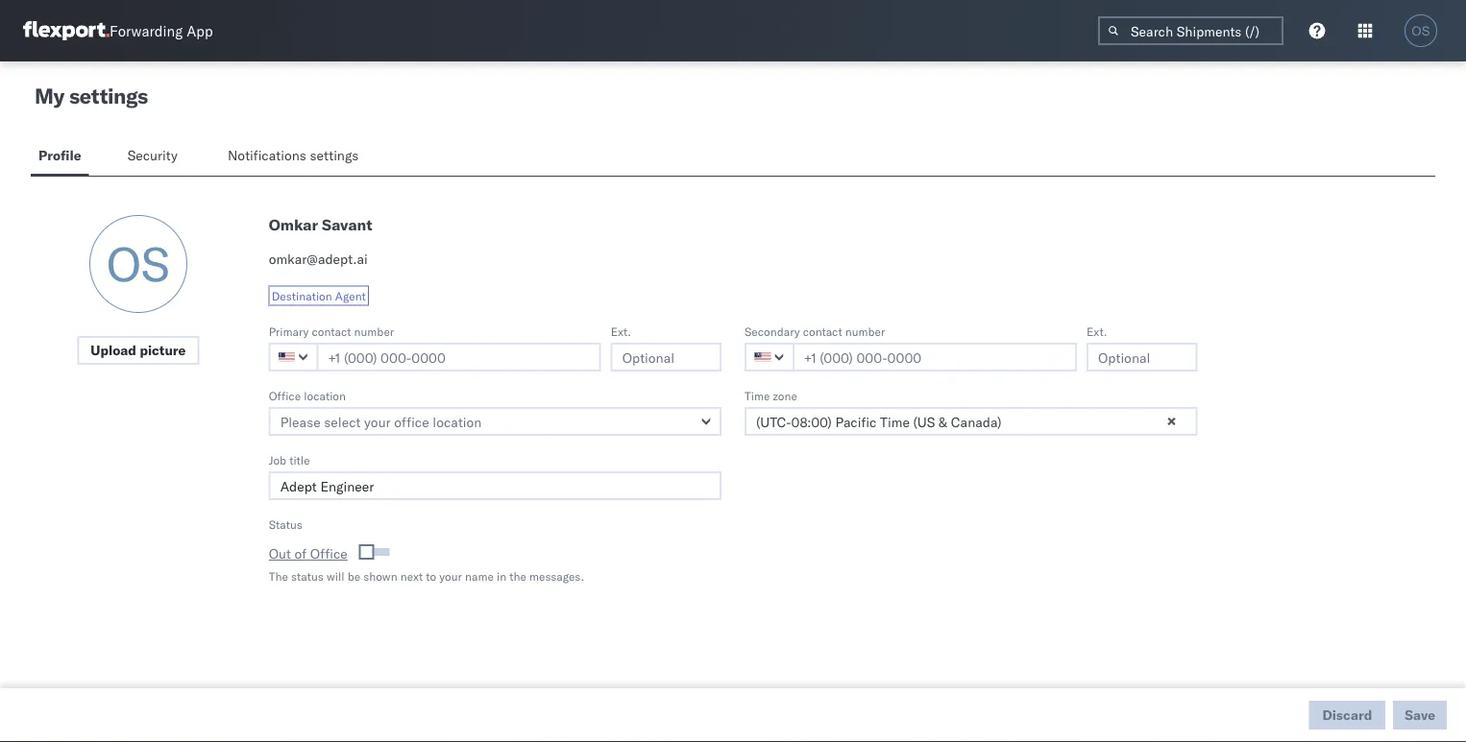 Task type: vqa. For each thing, say whether or not it's contained in the screenshot.
this
no



Task type: locate. For each thing, give the bounding box(es) containing it.
0 vertical spatial office
[[269, 389, 301, 403]]

office up will
[[310, 546, 348, 563]]

1 vertical spatial settings
[[310, 147, 359, 164]]

None checkbox
[[363, 549, 390, 556]]

+1 (000) 000-0000 telephone field
[[317, 343, 601, 372], [793, 343, 1077, 372]]

0 vertical spatial settings
[[69, 83, 148, 109]]

2 optional telephone field from the left
[[1087, 343, 1198, 372]]

0 horizontal spatial settings
[[69, 83, 148, 109]]

1 horizontal spatial number
[[846, 324, 886, 339]]

flexport. image
[[23, 21, 110, 40]]

0 horizontal spatial ext.
[[611, 324, 631, 339]]

contact right secondary
[[803, 324, 843, 339]]

2 ext. from the left
[[1087, 324, 1108, 339]]

contact down destination agent
[[312, 324, 351, 339]]

profile button
[[31, 138, 89, 176]]

status
[[269, 518, 303, 532]]

1 +1 (000) 000-0000 telephone field from the left
[[317, 343, 601, 372]]

status
[[291, 569, 324, 584]]

settings
[[69, 83, 148, 109], [310, 147, 359, 164]]

ext.
[[611, 324, 631, 339], [1087, 324, 1108, 339]]

of
[[295, 546, 307, 563]]

2 number from the left
[[846, 324, 886, 339]]

0 horizontal spatial number
[[354, 324, 394, 339]]

1 ext. from the left
[[611, 324, 631, 339]]

destination agent
[[272, 289, 366, 303]]

contact
[[312, 324, 351, 339], [803, 324, 843, 339]]

1 horizontal spatial contact
[[803, 324, 843, 339]]

1 optional telephone field from the left
[[611, 343, 722, 372]]

time
[[745, 389, 770, 403]]

upload
[[91, 342, 136, 359]]

secondary contact number
[[745, 324, 886, 339]]

job
[[269, 453, 286, 468]]

ext. for secondary contact number
[[1087, 324, 1108, 339]]

1 number from the left
[[354, 324, 394, 339]]

+1 (000) 000-0000 telephone field up (utc-08:00) pacific time (us & canada) text box
[[793, 343, 1077, 372]]

in
[[497, 569, 507, 584]]

(UTC-08:00) Pacific Time (US & Canada) text field
[[745, 408, 1198, 436]]

2 +1 (000) 000-0000 telephone field from the left
[[793, 343, 1077, 372]]

omkar savant
[[269, 215, 372, 235]]

forwarding
[[110, 22, 183, 40]]

number right secondary
[[846, 324, 886, 339]]

Job title text field
[[269, 472, 722, 501]]

0 vertical spatial os
[[1412, 24, 1431, 38]]

1 horizontal spatial optional telephone field
[[1087, 343, 1198, 372]]

0 horizontal spatial +1 (000) 000-0000 telephone field
[[317, 343, 601, 372]]

title
[[289, 453, 310, 468]]

1 contact from the left
[[312, 324, 351, 339]]

number for primary contact number
[[354, 324, 394, 339]]

0 horizontal spatial optional telephone field
[[611, 343, 722, 372]]

optional telephone field for primary contact number
[[611, 343, 722, 372]]

security
[[127, 147, 178, 164]]

1 horizontal spatial os
[[1412, 24, 1431, 38]]

shown
[[363, 569, 398, 584]]

optional telephone field for secondary contact number
[[1087, 343, 1198, 372]]

Optional telephone field
[[611, 343, 722, 372], [1087, 343, 1198, 372]]

United States text field
[[269, 343, 319, 372]]

time zone
[[745, 389, 798, 403]]

notifications settings
[[228, 147, 359, 164]]

os
[[1412, 24, 1431, 38], [106, 235, 170, 294]]

out
[[269, 546, 291, 563]]

number
[[354, 324, 394, 339], [846, 324, 886, 339]]

1 horizontal spatial ext.
[[1087, 324, 1108, 339]]

1 horizontal spatial settings
[[310, 147, 359, 164]]

office location
[[269, 389, 346, 403]]

0 horizontal spatial contact
[[312, 324, 351, 339]]

1 vertical spatial office
[[310, 546, 348, 563]]

1 horizontal spatial +1 (000) 000-0000 telephone field
[[793, 343, 1077, 372]]

zone
[[773, 389, 798, 403]]

location
[[304, 389, 346, 403]]

contact for secondary
[[803, 324, 843, 339]]

settings for my settings
[[69, 83, 148, 109]]

number down agent
[[354, 324, 394, 339]]

+1 (000) 000-0000 telephone field up please select your office location text field
[[317, 343, 601, 372]]

office
[[269, 389, 301, 403], [310, 546, 348, 563]]

1 vertical spatial os
[[106, 235, 170, 294]]

settings right "notifications"
[[310, 147, 359, 164]]

profile
[[38, 147, 81, 164]]

to
[[426, 569, 436, 584]]

office down united states text field
[[269, 389, 301, 403]]

2 contact from the left
[[803, 324, 843, 339]]

savant
[[322, 215, 372, 235]]

settings inside button
[[310, 147, 359, 164]]

the status will be shown next to your name in the messages.
[[269, 569, 584, 584]]

be
[[348, 569, 361, 584]]

will
[[327, 569, 345, 584]]

primary contact number
[[269, 324, 394, 339]]

settings right "my"
[[69, 83, 148, 109]]

primary
[[269, 324, 309, 339]]



Task type: describe. For each thing, give the bounding box(es) containing it.
security button
[[120, 138, 189, 176]]

0 horizontal spatial office
[[269, 389, 301, 403]]

ext. for primary contact number
[[611, 324, 631, 339]]

my settings
[[35, 83, 148, 109]]

upload picture
[[91, 342, 186, 359]]

United States text field
[[745, 343, 795, 372]]

agent
[[335, 289, 366, 303]]

omkar
[[269, 215, 318, 235]]

secondary
[[745, 324, 800, 339]]

the
[[510, 569, 527, 584]]

forwarding app link
[[23, 21, 213, 40]]

contact for primary
[[312, 324, 351, 339]]

forwarding app
[[110, 22, 213, 40]]

notifications settings button
[[220, 138, 375, 176]]

upload picture button
[[77, 336, 199, 365]]

picture
[[140, 342, 186, 359]]

destination
[[272, 289, 332, 303]]

+1 (000) 000-0000 telephone field for secondary contact number
[[793, 343, 1077, 372]]

name
[[465, 569, 494, 584]]

job title
[[269, 453, 310, 468]]

os inside os button
[[1412, 24, 1431, 38]]

number for secondary contact number
[[846, 324, 886, 339]]

1 horizontal spatial office
[[310, 546, 348, 563]]

Search Shipments (/) text field
[[1099, 16, 1284, 45]]

my
[[35, 83, 64, 109]]

next
[[400, 569, 423, 584]]

out of office
[[269, 546, 348, 563]]

notifications
[[228, 147, 306, 164]]

omkar@adept.ai
[[269, 251, 368, 268]]

+1 (000) 000-0000 telephone field for primary contact number
[[317, 343, 601, 372]]

the
[[269, 569, 288, 584]]

app
[[187, 22, 213, 40]]

Please select your office location text field
[[269, 408, 722, 436]]

os button
[[1399, 9, 1444, 53]]

messages.
[[530, 569, 584, 584]]

your
[[439, 569, 462, 584]]

0 horizontal spatial os
[[106, 235, 170, 294]]

settings for notifications settings
[[310, 147, 359, 164]]



